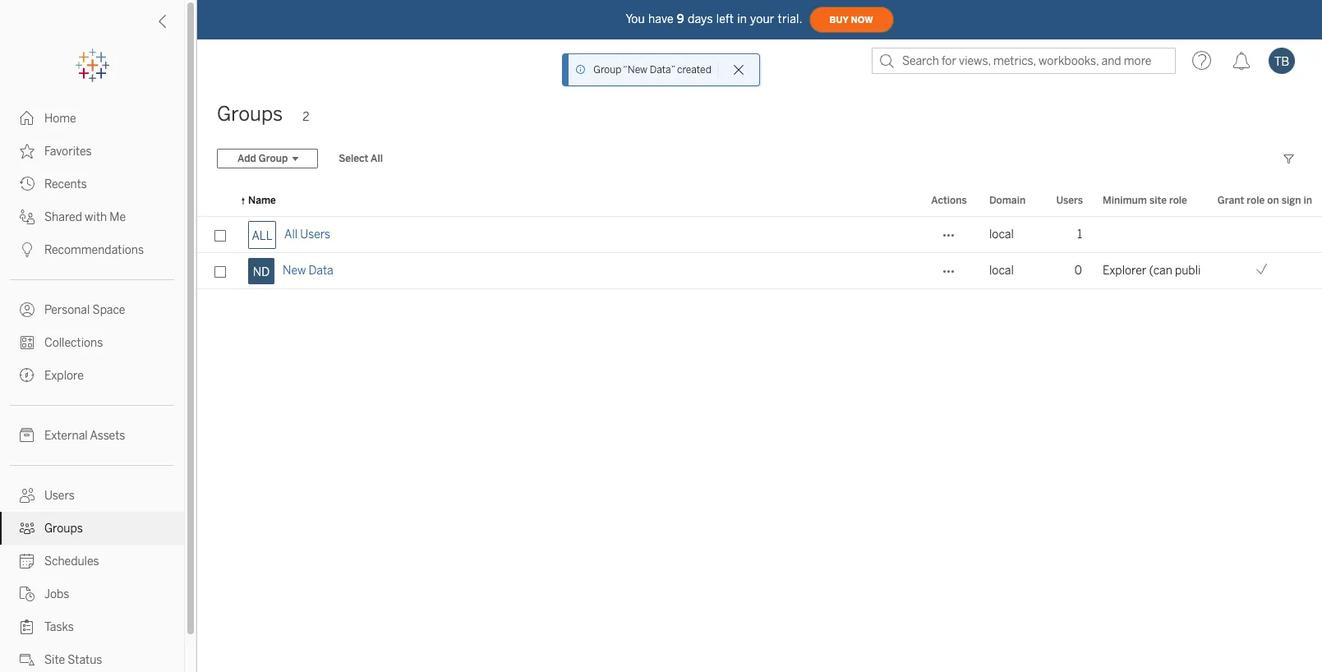 Task type: describe. For each thing, give the bounding box(es) containing it.
grant
[[1218, 195, 1244, 206]]

buy
[[830, 14, 849, 25]]

data
[[309, 264, 333, 278]]

shared
[[44, 210, 82, 224]]

users inside row group
[[300, 228, 330, 242]]

me
[[110, 210, 126, 224]]

site status
[[44, 653, 102, 667]]

recommendations
[[44, 243, 144, 257]]

tasks link
[[0, 611, 184, 643]]

main navigation. press the up and down arrow keys to access links. element
[[0, 102, 184, 672]]

you
[[626, 12, 645, 26]]

by text only_f5he34f image for recents
[[20, 177, 35, 191]]

new
[[283, 264, 306, 278]]

shared with me
[[44, 210, 126, 224]]

data"
[[650, 64, 675, 76]]

collections link
[[0, 326, 184, 359]]

publish)
[[1175, 264, 1218, 278]]

minimum site role
[[1103, 195, 1187, 206]]

site
[[1149, 195, 1167, 206]]

9
[[677, 12, 684, 26]]

1 cell from the left
[[1093, 217, 1202, 253]]

name
[[248, 195, 276, 206]]

buy now button
[[809, 7, 894, 33]]

your
[[750, 12, 775, 26]]

all users
[[284, 228, 330, 242]]

recents
[[44, 177, 87, 191]]

you have 9 days left in your trial.
[[626, 12, 802, 26]]

users inside main navigation. press the up and down arrow keys to access links. element
[[44, 489, 75, 503]]

by text only_f5he34f image for collections
[[20, 335, 35, 350]]

0 vertical spatial groups
[[217, 102, 283, 126]]

tasks
[[44, 620, 74, 634]]

select all
[[339, 153, 383, 164]]

created
[[677, 64, 711, 76]]

jobs
[[44, 588, 69, 601]]

all users link
[[284, 217, 330, 253]]

new data link
[[283, 253, 333, 289]]

1
[[1077, 228, 1082, 242]]

row containing new data
[[197, 251, 1322, 289]]

have
[[648, 12, 674, 26]]

collections
[[44, 336, 103, 350]]

add group button
[[217, 149, 318, 168]]

recents link
[[0, 168, 184, 200]]

explorer
[[1103, 264, 1147, 278]]

0 vertical spatial users
[[1056, 195, 1083, 206]]

add group
[[237, 153, 288, 164]]

by text only_f5he34f image for groups
[[20, 521, 35, 536]]

1 role from the left
[[1169, 195, 1187, 206]]

"new
[[623, 64, 648, 76]]

0
[[1075, 264, 1082, 278]]

by text only_f5he34f image for users
[[20, 488, 35, 503]]

space
[[92, 303, 125, 317]]

explore
[[44, 369, 84, 383]]

2 role from the left
[[1247, 195, 1265, 206]]

grid containing all users
[[197, 186, 1322, 672]]

group inside group "new data" created alert
[[593, 64, 621, 76]]

favorites
[[44, 145, 92, 159]]



Task type: locate. For each thing, give the bounding box(es) containing it.
select all button
[[328, 149, 394, 168]]

schedules
[[44, 555, 99, 569]]

by text only_f5he34f image
[[20, 144, 35, 159], [20, 242, 35, 257], [20, 302, 35, 317], [20, 368, 35, 383], [20, 428, 35, 443], [20, 521, 35, 536], [20, 587, 35, 601], [20, 620, 35, 634]]

by text only_f5he34f image for external assets
[[20, 428, 35, 443]]

status
[[68, 653, 102, 667]]

assets
[[90, 429, 125, 443]]

by text only_f5he34f image for schedules
[[20, 554, 35, 569]]

6 by text only_f5he34f image from the top
[[20, 554, 35, 569]]

7 by text only_f5he34f image from the top
[[20, 652, 35, 667]]

0 vertical spatial in
[[737, 12, 747, 26]]

explore link
[[0, 359, 184, 392]]

left
[[716, 12, 734, 26]]

by text only_f5he34f image inside site status link
[[20, 652, 35, 667]]

domain
[[989, 195, 1026, 206]]

by text only_f5he34f image left shared
[[20, 210, 35, 224]]

1 local from the top
[[989, 228, 1014, 242]]

0 horizontal spatial users
[[44, 489, 75, 503]]

by text only_f5he34f image up groups link
[[20, 488, 35, 503]]

role left on on the top right of page
[[1247, 195, 1265, 206]]

now
[[851, 14, 873, 25]]

by text only_f5he34f image for shared with me
[[20, 210, 35, 224]]

by text only_f5he34f image inside recents link
[[20, 177, 35, 191]]

personal
[[44, 303, 90, 317]]

by text only_f5he34f image inside external assets 'link'
[[20, 428, 35, 443]]

by text only_f5he34f image inside shared with me link
[[20, 210, 35, 224]]

by text only_f5he34f image inside schedules link
[[20, 554, 35, 569]]

2 cell from the left
[[1202, 217, 1322, 253]]

role
[[1169, 195, 1187, 206], [1247, 195, 1265, 206]]

sign
[[1282, 195, 1301, 206]]

1 vertical spatial local
[[989, 264, 1014, 278]]

0 horizontal spatial group
[[259, 153, 288, 164]]

info image
[[575, 64, 587, 76]]

cell down grant role on sign in
[[1202, 217, 1322, 253]]

4 by text only_f5he34f image from the top
[[20, 368, 35, 383]]

select
[[339, 153, 368, 164]]

0 vertical spatial local
[[989, 228, 1014, 242]]

by text only_f5he34f image inside recommendations link
[[20, 242, 35, 257]]

grid
[[197, 186, 1322, 672]]

personal space
[[44, 303, 125, 317]]

by text only_f5he34f image left schedules
[[20, 554, 35, 569]]

schedules link
[[0, 545, 184, 578]]

2 row from the top
[[197, 251, 1322, 289]]

by text only_f5he34f image left explore
[[20, 368, 35, 383]]

in
[[737, 12, 747, 26], [1304, 195, 1312, 206]]

all right select at the top left of the page
[[371, 153, 383, 164]]

by text only_f5he34f image for home
[[20, 111, 35, 126]]

row group
[[197, 217, 1322, 289]]

days
[[688, 12, 713, 26]]

0 horizontal spatial all
[[284, 228, 298, 242]]

by text only_f5he34f image inside groups link
[[20, 521, 35, 536]]

users link
[[0, 479, 184, 512]]

users
[[1056, 195, 1083, 206], [300, 228, 330, 242], [44, 489, 75, 503]]

with
[[85, 210, 107, 224]]

1 by text only_f5he34f image from the top
[[20, 111, 35, 126]]

3 by text only_f5he34f image from the top
[[20, 302, 35, 317]]

home
[[44, 112, 76, 126]]

grant role on sign in
[[1218, 195, 1312, 206]]

recommendations link
[[0, 233, 184, 266]]

external
[[44, 429, 88, 443]]

by text only_f5he34f image inside jobs link
[[20, 587, 35, 601]]

users up "data"
[[300, 228, 330, 242]]

by text only_f5he34f image for jobs
[[20, 587, 35, 601]]

2
[[302, 110, 309, 124]]

5 by text only_f5he34f image from the top
[[20, 428, 35, 443]]

row containing all users
[[197, 217, 1322, 253]]

7 by text only_f5he34f image from the top
[[20, 587, 35, 601]]

role right site on the right of the page
[[1169, 195, 1187, 206]]

1 row from the top
[[197, 217, 1322, 253]]

by text only_f5he34f image inside explore link
[[20, 368, 35, 383]]

group inside the add group dropdown button
[[259, 153, 288, 164]]

external assets
[[44, 429, 125, 443]]

buy now
[[830, 14, 873, 25]]

(can
[[1149, 264, 1172, 278]]

by text only_f5he34f image for site status
[[20, 652, 35, 667]]

explorer (can publish)
[[1103, 264, 1218, 278]]

by text only_f5he34f image for recommendations
[[20, 242, 35, 257]]

groups
[[217, 102, 283, 126], [44, 522, 83, 536]]

jobs link
[[0, 578, 184, 611]]

by text only_f5he34f image for tasks
[[20, 620, 35, 634]]

row group containing all users
[[197, 217, 1322, 289]]

group right info image
[[593, 64, 621, 76]]

5 by text only_f5he34f image from the top
[[20, 488, 35, 503]]

group "new data" created alert
[[593, 62, 711, 77]]

by text only_f5he34f image inside home link
[[20, 111, 35, 126]]

navigation panel element
[[0, 49, 184, 672]]

1 horizontal spatial group
[[593, 64, 621, 76]]

new data
[[283, 264, 333, 278]]

1 horizontal spatial in
[[1304, 195, 1312, 206]]

by text only_f5he34f image down the users link
[[20, 521, 35, 536]]

1 vertical spatial in
[[1304, 195, 1312, 206]]

external assets link
[[0, 419, 184, 452]]

0 vertical spatial all
[[371, 153, 383, 164]]

by text only_f5he34f image left recents
[[20, 177, 35, 191]]

cell
[[1093, 217, 1202, 253], [1202, 217, 1322, 253]]

by text only_f5he34f image for personal space
[[20, 302, 35, 317]]

2 vertical spatial users
[[44, 489, 75, 503]]

1 vertical spatial groups
[[44, 522, 83, 536]]

by text only_f5he34f image inside personal space link
[[20, 302, 35, 317]]

by text only_f5he34f image inside the collections link
[[20, 335, 35, 350]]

groups up schedules
[[44, 522, 83, 536]]

groups up add
[[217, 102, 283, 126]]

by text only_f5he34f image inside the tasks link
[[20, 620, 35, 634]]

Search for views, metrics, workbooks, and more text field
[[872, 48, 1176, 74]]

1 horizontal spatial all
[[371, 153, 383, 164]]

in right "sign"
[[1304, 195, 1312, 206]]

by text only_f5he34f image inside the users link
[[20, 488, 35, 503]]

groups link
[[0, 512, 184, 545]]

group
[[593, 64, 621, 76], [259, 153, 288, 164]]

1 by text only_f5he34f image from the top
[[20, 144, 35, 159]]

actions
[[931, 195, 967, 206]]

2 local from the top
[[989, 264, 1014, 278]]

site
[[44, 653, 65, 667]]

0 vertical spatial group
[[593, 64, 621, 76]]

2 by text only_f5he34f image from the top
[[20, 242, 35, 257]]

2 by text only_f5he34f image from the top
[[20, 177, 35, 191]]

6 by text only_f5he34f image from the top
[[20, 521, 35, 536]]

trial.
[[778, 12, 802, 26]]

by text only_f5he34f image for favorites
[[20, 144, 35, 159]]

2 horizontal spatial users
[[1056, 195, 1083, 206]]

personal space link
[[0, 293, 184, 326]]

local for 1
[[989, 228, 1014, 242]]

1 horizontal spatial role
[[1247, 195, 1265, 206]]

1 vertical spatial group
[[259, 153, 288, 164]]

by text only_f5he34f image left favorites at the left of page
[[20, 144, 35, 159]]

minimum
[[1103, 195, 1147, 206]]

by text only_f5he34f image left home
[[20, 111, 35, 126]]

by text only_f5he34f image left external
[[20, 428, 35, 443]]

all inside button
[[371, 153, 383, 164]]

row
[[197, 217, 1322, 253], [197, 251, 1322, 289]]

by text only_f5he34f image inside favorites link
[[20, 144, 35, 159]]

0 horizontal spatial role
[[1169, 195, 1187, 206]]

favorites link
[[0, 135, 184, 168]]

users up 1 at the top of the page
[[1056, 195, 1083, 206]]

in right left
[[737, 12, 747, 26]]

groups inside main navigation. press the up and down arrow keys to access links. element
[[44, 522, 83, 536]]

1 vertical spatial users
[[300, 228, 330, 242]]

local
[[989, 228, 1014, 242], [989, 264, 1014, 278]]

1 vertical spatial all
[[284, 228, 298, 242]]

by text only_f5he34f image left the recommendations
[[20, 242, 35, 257]]

by text only_f5he34f image left jobs
[[20, 587, 35, 601]]

cell down minimum site role
[[1093, 217, 1202, 253]]

0 horizontal spatial groups
[[44, 522, 83, 536]]

8 by text only_f5he34f image from the top
[[20, 620, 35, 634]]

by text only_f5he34f image
[[20, 111, 35, 126], [20, 177, 35, 191], [20, 210, 35, 224], [20, 335, 35, 350], [20, 488, 35, 503], [20, 554, 35, 569], [20, 652, 35, 667]]

by text only_f5he34f image left personal
[[20, 302, 35, 317]]

by text only_f5he34f image left tasks
[[20, 620, 35, 634]]

by text only_f5he34f image left site
[[20, 652, 35, 667]]

4 by text only_f5he34f image from the top
[[20, 335, 35, 350]]

site status link
[[0, 643, 184, 672]]

all
[[371, 153, 383, 164], [284, 228, 298, 242]]

on
[[1267, 195, 1279, 206]]

1 horizontal spatial groups
[[217, 102, 283, 126]]

home link
[[0, 102, 184, 135]]

all up new
[[284, 228, 298, 242]]

users up groups link
[[44, 489, 75, 503]]

local for 0
[[989, 264, 1014, 278]]

3 by text only_f5he34f image from the top
[[20, 210, 35, 224]]

1 horizontal spatial users
[[300, 228, 330, 242]]

0 horizontal spatial in
[[737, 12, 747, 26]]

group right add
[[259, 153, 288, 164]]

group "new data" created
[[593, 64, 711, 76]]

by text only_f5he34f image for explore
[[20, 368, 35, 383]]

add
[[237, 153, 256, 164]]

by text only_f5he34f image left collections
[[20, 335, 35, 350]]

shared with me link
[[0, 200, 184, 233]]



Task type: vqa. For each thing, say whether or not it's contained in the screenshot.
recommendations
yes



